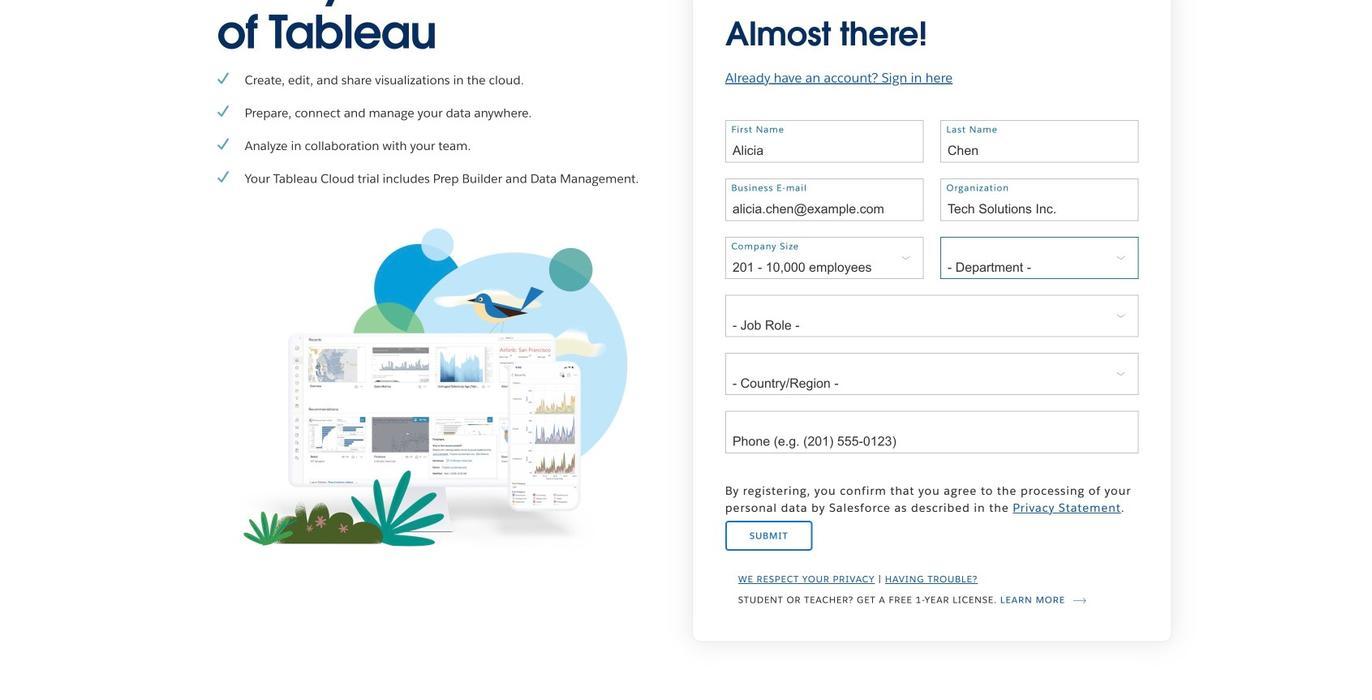 Task type: describe. For each thing, give the bounding box(es) containing it.
Business E-mail email field
[[725, 179, 924, 221]]

First Name text field
[[725, 120, 924, 163]]

Organization text field
[[940, 179, 1139, 221]]



Task type: vqa. For each thing, say whether or not it's contained in the screenshot.
navigation
no



Task type: locate. For each thing, give the bounding box(es) containing it.
None submit
[[725, 521, 813, 551]]

Last Name text field
[[940, 120, 1139, 163]]

Phone (e.g. (201) 555-0123) telephone field
[[725, 411, 1139, 454]]



